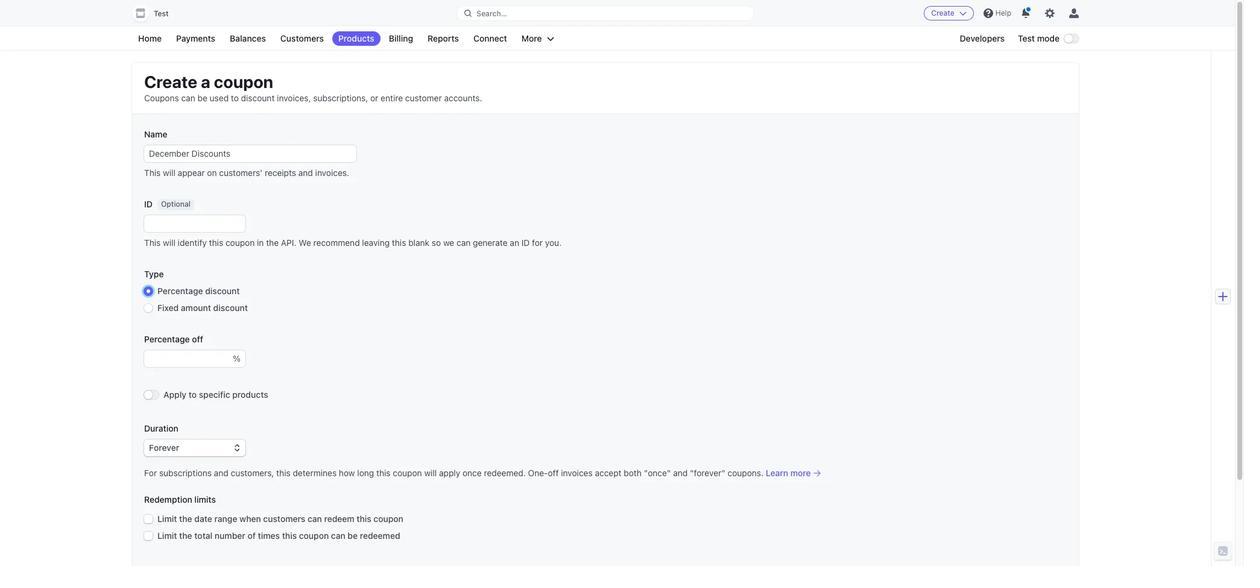 Task type: describe. For each thing, give the bounding box(es) containing it.
apply
[[164, 390, 187, 400]]

type
[[144, 269, 164, 279]]

payments
[[176, 33, 215, 43]]

redeemed
[[360, 531, 400, 541]]

long
[[357, 468, 374, 478]]

limit the total number of times this coupon can be redeemed
[[157, 531, 400, 541]]

for
[[532, 238, 543, 248]]

coupon left the in
[[226, 238, 255, 248]]

coupon up redeemed
[[374, 514, 404, 524]]

can down redeem
[[331, 531, 346, 541]]

optional
[[161, 200, 191, 209]]

create button
[[925, 6, 974, 21]]

determines
[[293, 468, 337, 478]]

learn
[[766, 468, 789, 478]]

coupon down redeem
[[299, 531, 329, 541]]

appear
[[178, 168, 205, 178]]

"forever"
[[690, 468, 726, 478]]

0 horizontal spatial off
[[192, 334, 203, 345]]

this down "customers" on the bottom of the page
[[282, 531, 297, 541]]

redeemed.
[[484, 468, 526, 478]]

billing
[[389, 33, 413, 43]]

this will identify this coupon in the api. we recommend leaving this blank so we can generate an id for you.
[[144, 238, 562, 248]]

notifications image
[[1021, 8, 1031, 18]]

this right customers,
[[276, 468, 291, 478]]

products
[[232, 390, 268, 400]]

limit for limit the total number of times this coupon can be redeemed
[[157, 531, 177, 541]]

on
[[207, 168, 217, 178]]

in
[[257, 238, 264, 248]]

this up redeemed
[[357, 514, 372, 524]]

help button
[[979, 4, 1017, 23]]

more
[[791, 468, 811, 478]]

1 horizontal spatial and
[[299, 168, 313, 178]]

specific
[[199, 390, 230, 400]]

identify
[[178, 238, 207, 248]]

create a coupon coupons can be used to discount invoices, subscriptions, or entire customer accounts.
[[144, 72, 482, 103]]

balances link
[[224, 31, 272, 46]]

test button
[[132, 5, 181, 22]]

Search… text field
[[458, 6, 754, 21]]

coupon inside the 'create a coupon coupons can be used to discount invoices, subscriptions, or entire customer accounts.'
[[214, 72, 273, 92]]

an
[[510, 238, 519, 248]]

home link
[[132, 31, 168, 46]]

amount
[[181, 303, 211, 313]]

coupons
[[144, 93, 179, 103]]

connect link
[[468, 31, 513, 46]]

fixed amount discount
[[157, 303, 248, 313]]

billing link
[[383, 31, 419, 46]]

invoices.
[[315, 168, 349, 178]]

customer
[[405, 93, 442, 103]]

customers,
[[231, 468, 274, 478]]

recommend
[[314, 238, 360, 248]]

coupon right the long
[[393, 468, 422, 478]]

learn more link
[[766, 468, 821, 480]]

2 horizontal spatial and
[[674, 468, 688, 478]]

reports link
[[422, 31, 465, 46]]

leaving
[[362, 238, 390, 248]]

name
[[144, 129, 167, 139]]

the for number
[[179, 531, 192, 541]]

home
[[138, 33, 162, 43]]

1 horizontal spatial id
[[522, 238, 530, 248]]

Name text field
[[144, 145, 357, 162]]

2 vertical spatial discount
[[213, 303, 248, 313]]

developers
[[960, 33, 1005, 43]]

1 vertical spatial to
[[189, 390, 197, 400]]

a
[[201, 72, 210, 92]]

developers link
[[954, 31, 1011, 46]]

apply
[[439, 468, 461, 478]]

so
[[432, 238, 441, 248]]

range
[[214, 514, 237, 524]]

% button
[[233, 351, 246, 367]]

subscriptions
[[159, 468, 212, 478]]

products
[[338, 33, 375, 43]]

"once"
[[644, 468, 671, 478]]

connect
[[474, 33, 507, 43]]

invoices
[[561, 468, 593, 478]]

accounts.
[[444, 93, 482, 103]]

entire
[[381, 93, 403, 103]]

test mode
[[1018, 33, 1060, 43]]

accept
[[595, 468, 622, 478]]

this right identify
[[209, 238, 223, 248]]

blank
[[409, 238, 430, 248]]

total
[[194, 531, 213, 541]]

used
[[210, 93, 229, 103]]

more
[[522, 33, 542, 43]]

fixed
[[157, 303, 179, 313]]



Task type: vqa. For each thing, say whether or not it's contained in the screenshot.
"Customers"
yes



Task type: locate. For each thing, give the bounding box(es) containing it.
0 vertical spatial create
[[932, 8, 955, 17]]

the left total
[[179, 531, 192, 541]]

for subscriptions and customers, this determines how long this coupon will apply once redeemed. one-off invoices accept both "once" and "forever" coupons.
[[144, 468, 764, 478]]

0 vertical spatial be
[[198, 93, 207, 103]]

discount left invoices,
[[241, 93, 275, 103]]

0 vertical spatial the
[[266, 238, 279, 248]]

0 horizontal spatial test
[[154, 9, 169, 18]]

mode
[[1038, 33, 1060, 43]]

0 vertical spatial will
[[163, 168, 176, 178]]

0 vertical spatial test
[[154, 9, 169, 18]]

and right receipts
[[299, 168, 313, 178]]

customers'
[[219, 168, 263, 178]]

this right the long
[[377, 468, 391, 478]]

be down redeem
[[348, 531, 358, 541]]

the for range
[[179, 514, 192, 524]]

0 horizontal spatial and
[[214, 468, 229, 478]]

off down amount
[[192, 334, 203, 345]]

limit for limit the date range when customers can redeem this coupon
[[157, 514, 177, 524]]

1 vertical spatial limit
[[157, 531, 177, 541]]

percentage off
[[144, 334, 203, 345]]

redemption limits
[[144, 495, 216, 505]]

can right coupons
[[181, 93, 195, 103]]

discount right amount
[[213, 303, 248, 313]]

percentage up fixed
[[157, 286, 203, 296]]

0 vertical spatial percentage
[[157, 286, 203, 296]]

limit the date range when customers can redeem this coupon
[[157, 514, 404, 524]]

0 vertical spatial to
[[231, 93, 239, 103]]

the left date
[[179, 514, 192, 524]]

when
[[240, 514, 261, 524]]

will for identify
[[163, 238, 176, 248]]

1 vertical spatial off
[[548, 468, 559, 478]]

1 horizontal spatial test
[[1018, 33, 1035, 43]]

%
[[233, 354, 241, 364]]

0 vertical spatial this
[[144, 168, 161, 178]]

0 horizontal spatial to
[[189, 390, 197, 400]]

percentage down fixed
[[144, 334, 190, 345]]

this left blank
[[392, 238, 406, 248]]

we
[[299, 238, 311, 248]]

you.
[[545, 238, 562, 248]]

test up home
[[154, 9, 169, 18]]

generate
[[473, 238, 508, 248]]

be
[[198, 93, 207, 103], [348, 531, 358, 541]]

both
[[624, 468, 642, 478]]

1 vertical spatial id
[[522, 238, 530, 248]]

test
[[154, 9, 169, 18], [1018, 33, 1035, 43]]

will left appear
[[163, 168, 176, 178]]

discount
[[241, 93, 275, 103], [205, 286, 240, 296], [213, 303, 248, 313]]

1 vertical spatial test
[[1018, 33, 1035, 43]]

this for this will appear on customers' receipts and invoices.
[[144, 168, 161, 178]]

test for test
[[154, 9, 169, 18]]

0 vertical spatial limit
[[157, 514, 177, 524]]

to right used
[[231, 93, 239, 103]]

create up coupons
[[144, 72, 197, 92]]

will left identify
[[163, 238, 176, 248]]

1 vertical spatial will
[[163, 238, 176, 248]]

number
[[215, 531, 246, 541]]

this up type
[[144, 238, 161, 248]]

we
[[443, 238, 454, 248]]

test left mode
[[1018, 33, 1035, 43]]

coupon up used
[[214, 72, 273, 92]]

0 horizontal spatial create
[[144, 72, 197, 92]]

limit
[[157, 514, 177, 524], [157, 531, 177, 541]]

discount up fixed amount discount
[[205, 286, 240, 296]]

be down the a
[[198, 93, 207, 103]]

the right the in
[[266, 238, 279, 248]]

invoices,
[[277, 93, 311, 103]]

2 vertical spatial will
[[424, 468, 437, 478]]

can right we
[[457, 238, 471, 248]]

for
[[144, 468, 157, 478]]

redeem
[[324, 514, 355, 524]]

1 horizontal spatial be
[[348, 531, 358, 541]]

0 vertical spatial off
[[192, 334, 203, 345]]

test for test mode
[[1018, 33, 1035, 43]]

off
[[192, 334, 203, 345], [548, 468, 559, 478]]

2 this from the top
[[144, 238, 161, 248]]

date
[[194, 514, 212, 524]]

redemption
[[144, 495, 192, 505]]

1 horizontal spatial off
[[548, 468, 559, 478]]

percentage for percentage off
[[144, 334, 190, 345]]

0 vertical spatial discount
[[241, 93, 275, 103]]

duration
[[144, 424, 178, 434]]

and right "once"
[[674, 468, 688, 478]]

None text field
[[144, 351, 233, 367]]

this for this will identify this coupon in the api. we recommend leaving this blank so we can generate an id for you.
[[144, 238, 161, 248]]

this
[[144, 168, 161, 178], [144, 238, 161, 248]]

search…
[[477, 9, 507, 18]]

how
[[339, 468, 355, 478]]

balances
[[230, 33, 266, 43]]

this
[[209, 238, 223, 248], [392, 238, 406, 248], [276, 468, 291, 478], [377, 468, 391, 478], [357, 514, 372, 524], [282, 531, 297, 541]]

0 horizontal spatial id
[[144, 199, 153, 209]]

customers link
[[274, 31, 330, 46]]

create inside the 'create a coupon coupons can be used to discount invoices, subscriptions, or entire customer accounts.'
[[144, 72, 197, 92]]

help
[[996, 8, 1012, 17]]

1 limit from the top
[[157, 514, 177, 524]]

api.
[[281, 238, 297, 248]]

will for appear
[[163, 168, 176, 178]]

one-
[[528, 468, 548, 478]]

or
[[371, 93, 379, 103]]

ID text field
[[144, 215, 246, 232]]

to inside the 'create a coupon coupons can be used to discount invoices, subscriptions, or entire customer accounts.'
[[231, 93, 239, 103]]

subscriptions,
[[313, 93, 368, 103]]

payments link
[[170, 31, 221, 46]]

1 vertical spatial the
[[179, 514, 192, 524]]

this will appear on customers' receipts and invoices.
[[144, 168, 349, 178]]

limits
[[195, 495, 216, 505]]

1 vertical spatial discount
[[205, 286, 240, 296]]

1 horizontal spatial to
[[231, 93, 239, 103]]

apply to specific products
[[164, 390, 268, 400]]

create
[[932, 8, 955, 17], [144, 72, 197, 92]]

2 vertical spatial the
[[179, 531, 192, 541]]

create up the developers link
[[932, 8, 955, 17]]

1 vertical spatial be
[[348, 531, 358, 541]]

receipts
[[265, 168, 296, 178]]

be inside the 'create a coupon coupons can be used to discount invoices, subscriptions, or entire customer accounts.'
[[198, 93, 207, 103]]

1 vertical spatial create
[[144, 72, 197, 92]]

learn more
[[766, 468, 811, 478]]

customers
[[263, 514, 305, 524]]

id right an
[[522, 238, 530, 248]]

1 vertical spatial percentage
[[144, 334, 190, 345]]

1 this from the top
[[144, 168, 161, 178]]

and up "limits"
[[214, 468, 229, 478]]

of
[[248, 531, 256, 541]]

test inside "button"
[[154, 9, 169, 18]]

percentage discount
[[157, 286, 240, 296]]

times
[[258, 531, 280, 541]]

Search… search field
[[458, 6, 754, 21]]

create for create a coupon coupons can be used to discount invoices, subscriptions, or entire customer accounts.
[[144, 72, 197, 92]]

once
[[463, 468, 482, 478]]

percentage
[[157, 286, 203, 296], [144, 334, 190, 345]]

create for create
[[932, 8, 955, 17]]

coupon
[[214, 72, 273, 92], [226, 238, 255, 248], [393, 468, 422, 478], [374, 514, 404, 524], [299, 531, 329, 541]]

discount inside the 'create a coupon coupons can be used to discount invoices, subscriptions, or entire customer accounts.'
[[241, 93, 275, 103]]

create inside button
[[932, 8, 955, 17]]

to right apply
[[189, 390, 197, 400]]

reports
[[428, 33, 459, 43]]

coupons.
[[728, 468, 764, 478]]

can left redeem
[[308, 514, 322, 524]]

2 limit from the top
[[157, 531, 177, 541]]

1 vertical spatial this
[[144, 238, 161, 248]]

percentage for percentage discount
[[157, 286, 203, 296]]

can inside the 'create a coupon coupons can be used to discount invoices, subscriptions, or entire customer accounts.'
[[181, 93, 195, 103]]

1 horizontal spatial create
[[932, 8, 955, 17]]

id left optional
[[144, 199, 153, 209]]

0 vertical spatial id
[[144, 199, 153, 209]]

customers
[[281, 33, 324, 43]]

off left invoices
[[548, 468, 559, 478]]

will left apply
[[424, 468, 437, 478]]

0 horizontal spatial be
[[198, 93, 207, 103]]

this down name
[[144, 168, 161, 178]]

more button
[[516, 31, 560, 46]]



